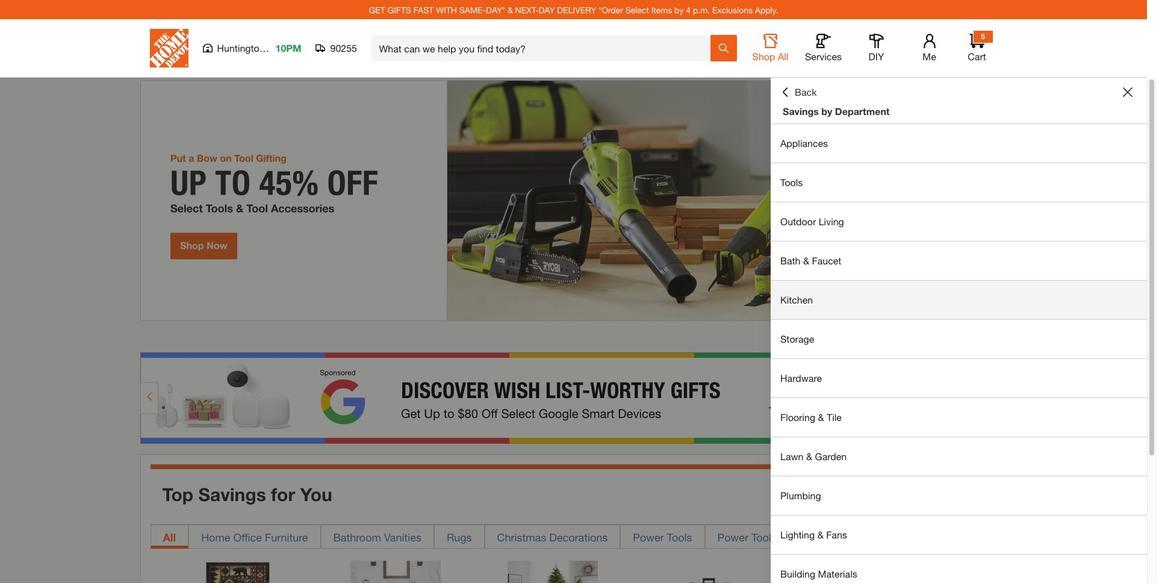 Task type: locate. For each thing, give the bounding box(es) containing it.
shop all
[[753, 51, 789, 62]]

kitchen link
[[771, 281, 1148, 319]]

shop all button
[[752, 34, 790, 63]]

tools up outdoor
[[781, 177, 803, 188]]

& inside bath & faucet link
[[804, 255, 810, 266]]

me button
[[911, 34, 949, 63]]

1 horizontal spatial all
[[778, 51, 789, 62]]

by left department
[[822, 105, 833, 117]]

power inside button
[[718, 531, 749, 544]]

cart 5
[[968, 32, 987, 62]]

outdoor living link
[[771, 202, 1148, 241]]

0 vertical spatial savings
[[783, 105, 819, 117]]

bathroom
[[333, 531, 381, 544]]

hardware
[[781, 372, 822, 384]]

bathroom vanities button
[[321, 525, 434, 549]]

0 horizontal spatial power
[[633, 531, 664, 544]]

rugs
[[447, 531, 472, 544]]

flooring & tile link
[[771, 398, 1148, 437]]

1 horizontal spatial by
[[822, 105, 833, 117]]

rugs button
[[434, 525, 485, 549]]

& left fans
[[818, 529, 824, 540]]

1 vertical spatial tools
[[667, 531, 693, 544]]

10pm
[[276, 42, 302, 54]]

1 horizontal spatial tools
[[781, 177, 803, 188]]

diy
[[869, 51, 885, 62]]

kitchen
[[781, 294, 814, 305]]

outdoor
[[781, 216, 817, 227]]

2 power from the left
[[718, 531, 749, 544]]

& right day*
[[508, 5, 513, 15]]

m18 fuel 18-v lithium-ion brushless cordless hammer drill and impact driver combo kit (2-tool) with router image
[[665, 561, 756, 583]]

accessories
[[775, 531, 834, 544]]

hardware link
[[771, 359, 1148, 398]]

select
[[626, 5, 649, 15]]

savings up office
[[199, 484, 266, 505]]

diy button
[[858, 34, 896, 63]]

90255 button
[[316, 42, 358, 54]]

building materials link
[[771, 555, 1148, 583]]

0 horizontal spatial all
[[163, 531, 176, 544]]

bath
[[781, 255, 801, 266]]

savings
[[783, 105, 819, 117], [199, 484, 266, 505]]

& right bath
[[804, 255, 810, 266]]

& left tile
[[819, 412, 825, 423]]

plumbing link
[[771, 477, 1148, 515]]

0 horizontal spatial tools
[[667, 531, 693, 544]]

menu
[[771, 124, 1148, 583]]

by left 4
[[675, 5, 684, 15]]

top
[[162, 484, 194, 505]]

& inside lighting & fans link
[[818, 529, 824, 540]]

home office furniture button
[[189, 525, 321, 549]]

& right lawn on the right of page
[[807, 451, 813, 462]]

& inside flooring & tile link
[[819, 412, 825, 423]]

1 vertical spatial all
[[163, 531, 176, 544]]

power tools button
[[621, 525, 705, 549]]

all right shop
[[778, 51, 789, 62]]

tools inside button
[[667, 531, 693, 544]]

all down top
[[163, 531, 176, 544]]

lawn
[[781, 451, 804, 462]]

back button
[[781, 86, 817, 98]]

services button
[[805, 34, 843, 63]]

power tool accessories
[[718, 531, 834, 544]]

1 vertical spatial savings
[[199, 484, 266, 505]]

park
[[268, 42, 287, 54]]

power
[[633, 531, 664, 544], [718, 531, 749, 544]]

1 horizontal spatial power
[[718, 531, 749, 544]]

vanities
[[384, 531, 422, 544]]

all button
[[150, 525, 189, 549]]

storage link
[[771, 320, 1148, 358]]

tools
[[781, 177, 803, 188], [667, 531, 693, 544]]

& inside lawn & garden link
[[807, 451, 813, 462]]

flooring
[[781, 412, 816, 423]]

appliances
[[781, 137, 829, 149]]

bath & faucet
[[781, 255, 842, 266]]

cart
[[968, 51, 987, 62]]

power for power tools
[[633, 531, 664, 544]]

with
[[436, 5, 457, 15]]

power tool accessories button
[[705, 525, 846, 549]]

tools up m18 fuel 18-v lithium-ion brushless cordless hammer drill and impact driver combo kit (2-tool) with router image
[[667, 531, 693, 544]]

lighting & fans
[[781, 529, 848, 540]]

What can we help you find today? search field
[[379, 36, 710, 61]]

bath & faucet link
[[771, 242, 1148, 280]]

power inside button
[[633, 531, 664, 544]]

savings down back button on the top of page
[[783, 105, 819, 117]]

huntington
[[217, 42, 265, 54]]

& for lighting
[[818, 529, 824, 540]]

fast
[[414, 5, 434, 15]]

4
[[686, 5, 691, 15]]

&
[[508, 5, 513, 15], [804, 255, 810, 266], [819, 412, 825, 423], [807, 451, 813, 462], [818, 529, 824, 540]]

47.2 in. h x 39.4 in. w gray wood shoe storage cabinet with 3 drawers fits up to 30-shoes image
[[823, 561, 914, 583]]

garden
[[815, 451, 847, 462]]

1 horizontal spatial savings
[[783, 105, 819, 117]]

all
[[778, 51, 789, 62], [163, 531, 176, 544]]

p.m.
[[693, 5, 710, 15]]

get
[[369, 5, 385, 15]]

drawer close image
[[1124, 87, 1133, 97]]

me
[[923, 51, 937, 62]]

0 vertical spatial by
[[675, 5, 684, 15]]

christmas
[[497, 531, 547, 544]]

materials
[[819, 568, 858, 580]]

0 vertical spatial tools
[[781, 177, 803, 188]]

1 power from the left
[[633, 531, 664, 544]]



Task type: describe. For each thing, give the bounding box(es) containing it.
appliances link
[[771, 124, 1148, 163]]

huntington park
[[217, 42, 287, 54]]

home office furniture
[[201, 531, 308, 544]]

90255
[[330, 42, 357, 54]]

same-
[[460, 5, 486, 15]]

& for flooring
[[819, 412, 825, 423]]

plumbing
[[781, 490, 822, 501]]

fans
[[827, 529, 848, 540]]

bathroom vanities
[[333, 531, 422, 544]]

*order
[[599, 5, 623, 15]]

furniture
[[265, 531, 308, 544]]

office
[[233, 531, 262, 544]]

get gifts fast with same-day* & next-day delivery *order select items by 4 p.m. exclusions apply.
[[369, 5, 779, 15]]

christmas decorations button
[[485, 525, 621, 549]]

building
[[781, 568, 816, 580]]

& for lawn
[[807, 451, 813, 462]]

tools inside 'link'
[[781, 177, 803, 188]]

lawn & garden
[[781, 451, 847, 462]]

savings by department
[[783, 105, 890, 117]]

day
[[539, 5, 555, 15]]

lighting & fans link
[[771, 516, 1148, 554]]

faucet
[[812, 255, 842, 266]]

lawn & garden link
[[771, 437, 1148, 476]]

6 ft. pre-lit green fir artificial christmas tree with 350 led lights 9 functional multi-color remote controller image
[[508, 561, 599, 583]]

sonoma 48 in. w x 22 in. d x 34 in. h single sink bath vanity in almond latte with carrara marble top image
[[350, 561, 441, 583]]

exclusions
[[713, 5, 753, 15]]

0 horizontal spatial savings
[[199, 484, 266, 505]]

1 vertical spatial by
[[822, 105, 833, 117]]

outdoor living
[[781, 216, 845, 227]]

power for power tool accessories
[[718, 531, 749, 544]]

lighting
[[781, 529, 815, 540]]

apply.
[[755, 5, 779, 15]]

building materials
[[781, 568, 858, 580]]

0 vertical spatial all
[[778, 51, 789, 62]]

items
[[652, 5, 673, 15]]

& for bath
[[804, 255, 810, 266]]

decorations
[[550, 531, 608, 544]]

feedback link image
[[1141, 204, 1157, 269]]

the home depot logo image
[[150, 29, 188, 67]]

for
[[271, 484, 295, 505]]

flooring & tile
[[781, 412, 842, 423]]

power tools
[[633, 531, 693, 544]]

next-
[[516, 5, 539, 15]]

you
[[300, 484, 332, 505]]

living
[[819, 216, 845, 227]]

menu containing appliances
[[771, 124, 1148, 583]]

services
[[806, 51, 842, 62]]

delivery
[[558, 5, 597, 15]]

gifts
[[388, 5, 411, 15]]

shop
[[753, 51, 776, 62]]

0 horizontal spatial by
[[675, 5, 684, 15]]

5
[[982, 32, 986, 41]]

storage
[[781, 333, 815, 345]]

home
[[201, 531, 230, 544]]

tools link
[[771, 163, 1148, 202]]

top savings for you
[[162, 484, 332, 505]]

img for put a bow on tool gifting up to 45% off select tools & tool accessories image
[[140, 80, 1008, 321]]

department
[[836, 105, 890, 117]]

buffalo bear brown/red 5 ft. x 7 ft. indoor area rug image
[[193, 561, 283, 583]]

tile
[[827, 412, 842, 423]]

back
[[795, 86, 817, 98]]

day*
[[486, 5, 506, 15]]

christmas decorations
[[497, 531, 608, 544]]

tool
[[752, 531, 772, 544]]



Task type: vqa. For each thing, say whether or not it's contained in the screenshot.
Top
yes



